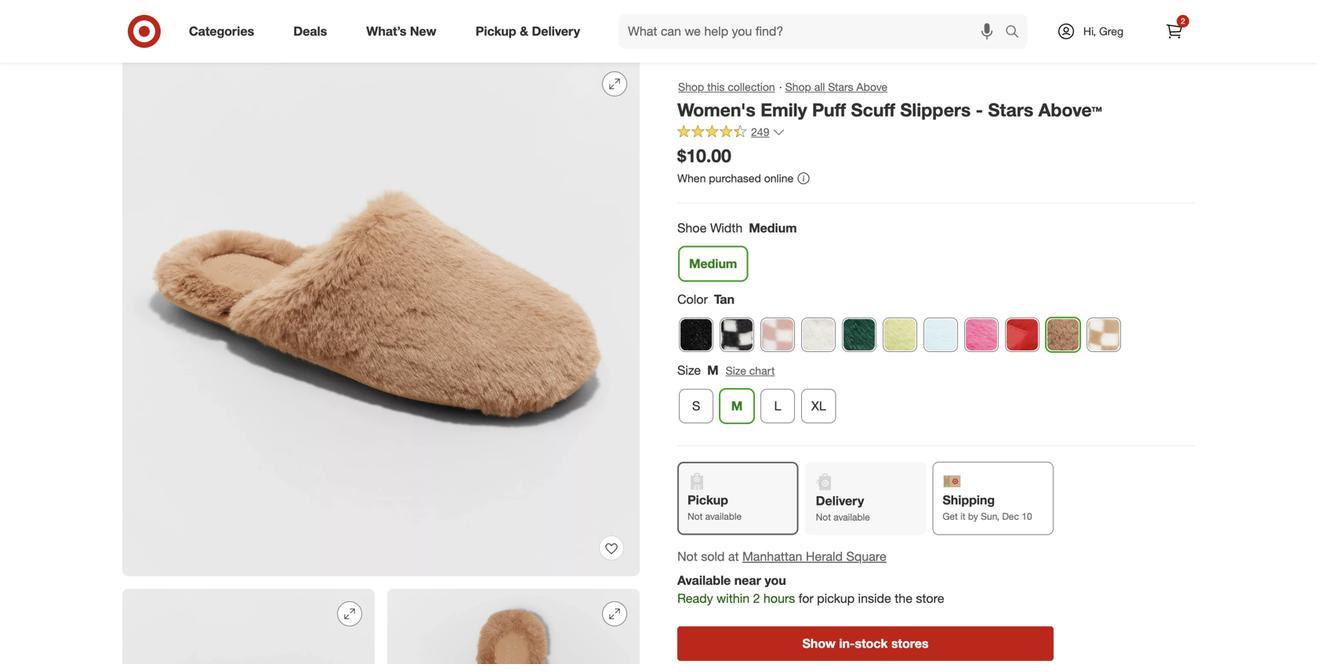 Task type: vqa. For each thing, say whether or not it's contained in the screenshot.
Above™
yes



Task type: locate. For each thing, give the bounding box(es) containing it.
stars
[[828, 80, 854, 94], [988, 99, 1034, 121]]

not
[[688, 511, 703, 522], [816, 511, 831, 523], [678, 549, 698, 564]]

delivery inside the delivery not available
[[816, 493, 864, 509]]

size
[[678, 363, 701, 378], [726, 364, 747, 378]]

medium
[[749, 220, 797, 236], [689, 256, 737, 271]]

1 horizontal spatial &
[[520, 24, 529, 39]]

this
[[707, 80, 725, 94]]

not inside 'pickup not available'
[[688, 511, 703, 522]]

/ right the target link
[[156, 28, 159, 42]]

available for pickup
[[706, 511, 742, 522]]

light blue image
[[925, 319, 958, 351]]

not up sold
[[688, 511, 703, 522]]

2 group from the top
[[676, 362, 1195, 430]]

/ left shoes link
[[316, 28, 320, 42]]

deals
[[293, 24, 327, 39]]

1 horizontal spatial shop
[[786, 80, 812, 94]]

medium right width
[[749, 220, 797, 236]]

available inside 'pickup not available'
[[706, 511, 742, 522]]

greg
[[1100, 24, 1124, 38]]

/
[[156, 28, 159, 42], [316, 28, 320, 42]]

available inside the delivery not available
[[834, 511, 870, 523]]

&
[[520, 24, 529, 39], [243, 28, 250, 42]]

1 horizontal spatial pickup
[[688, 493, 729, 508]]

pickup right new
[[476, 24, 516, 39]]

1 horizontal spatial stars
[[988, 99, 1034, 121]]

pickup & delivery link
[[462, 14, 600, 49]]

0 horizontal spatial available
[[706, 511, 742, 522]]

lemon yellow image
[[884, 319, 917, 351]]

0 horizontal spatial pickup
[[476, 24, 516, 39]]

1 horizontal spatial size
[[726, 364, 747, 378]]

size down the black image
[[678, 363, 701, 378]]

1 horizontal spatial 2
[[1181, 16, 1186, 26]]

0 horizontal spatial 2
[[753, 591, 760, 606]]

women's emily puff scuff slippers - stars above™, 1 of 12 image
[[122, 59, 640, 576]]

2 right "greg"
[[1181, 16, 1186, 26]]

0 horizontal spatial &
[[243, 28, 250, 42]]

1 vertical spatial 2
[[753, 591, 760, 606]]

0 vertical spatial pickup
[[476, 24, 516, 39]]

pickup
[[476, 24, 516, 39], [688, 493, 729, 508]]

1 vertical spatial pickup
[[688, 493, 729, 508]]

black check image
[[721, 319, 754, 351]]

1 vertical spatial delivery
[[816, 493, 864, 509]]

shipping
[[943, 493, 995, 508]]

0 horizontal spatial shop
[[678, 80, 704, 94]]

group
[[676, 219, 1195, 287], [676, 362, 1195, 430]]

what's new link
[[353, 14, 456, 49]]

medium link
[[679, 246, 748, 281]]

-
[[976, 99, 983, 121]]

above™
[[1039, 99, 1103, 121]]

1 horizontal spatial available
[[834, 511, 870, 523]]

1 shop from the left
[[678, 80, 704, 94]]

black image
[[680, 319, 713, 351]]

m left size chart button
[[707, 363, 719, 378]]

it
[[961, 511, 966, 522]]

0 horizontal spatial shoes
[[209, 28, 240, 42]]

0 vertical spatial stars
[[828, 80, 854, 94]]

delivery
[[532, 24, 580, 39], [816, 493, 864, 509]]

1 group from the top
[[676, 219, 1195, 287]]

tan checker image
[[1088, 319, 1121, 351]]

1 horizontal spatial delivery
[[816, 493, 864, 509]]

1 horizontal spatial m
[[732, 399, 743, 414]]

available
[[678, 573, 731, 588]]

1 vertical spatial group
[[676, 362, 1195, 430]]

show in-stock stores button
[[678, 627, 1054, 661]]

m down size m size chart
[[732, 399, 743, 414]]

0 vertical spatial group
[[676, 219, 1195, 287]]

pickup up sold
[[688, 493, 729, 508]]

available up square
[[834, 511, 870, 523]]

not inside the delivery not available
[[816, 511, 831, 523]]

manhattan herald square button
[[743, 548, 887, 566]]

shop this collection
[[678, 80, 775, 94]]

shoes right clothing,
[[209, 28, 240, 42]]

hours
[[764, 591, 795, 606]]

s
[[692, 399, 701, 414]]

pickup inside the "pickup & delivery" link
[[476, 24, 516, 39]]

shoes
[[209, 28, 240, 42], [323, 28, 354, 42]]

not up herald
[[816, 511, 831, 523]]

available up at
[[706, 511, 742, 522]]

group containing shoe width
[[676, 219, 1195, 287]]

2 down near
[[753, 591, 760, 606]]

search
[[998, 25, 1036, 40]]

sold
[[701, 549, 725, 564]]

0 horizontal spatial medium
[[689, 256, 737, 271]]

pickup for not
[[688, 493, 729, 508]]

shoes left what's
[[323, 28, 354, 42]]

1 horizontal spatial shoes
[[323, 28, 354, 42]]

0 vertical spatial m
[[707, 363, 719, 378]]

accessories
[[253, 28, 313, 42]]

stars right all
[[828, 80, 854, 94]]

stars right -
[[988, 99, 1034, 121]]

tan
[[714, 292, 735, 307]]

get
[[943, 511, 958, 522]]

not sold at manhattan herald square
[[678, 549, 887, 564]]

2 shop from the left
[[786, 80, 812, 94]]

shop
[[678, 80, 704, 94], [786, 80, 812, 94]]

xl link
[[802, 389, 837, 424]]

10
[[1022, 511, 1033, 522]]

not left sold
[[678, 549, 698, 564]]

0 horizontal spatial size
[[678, 363, 701, 378]]

shop left all
[[786, 80, 812, 94]]

0 horizontal spatial stars
[[828, 80, 854, 94]]

green image
[[843, 319, 876, 351]]

1 horizontal spatial /
[[316, 28, 320, 42]]

when
[[678, 171, 706, 185]]

size left chart
[[726, 364, 747, 378]]

shop left this
[[678, 80, 704, 94]]

dec
[[1003, 511, 1020, 522]]

inside
[[858, 591, 892, 606]]

within
[[717, 591, 750, 606]]

square
[[847, 549, 887, 564]]

store
[[916, 591, 945, 606]]

0 horizontal spatial /
[[156, 28, 159, 42]]

for
[[799, 591, 814, 606]]

shoe
[[678, 220, 707, 236]]

not for pickup
[[688, 511, 703, 522]]

0 horizontal spatial m
[[707, 363, 719, 378]]

0 vertical spatial delivery
[[532, 24, 580, 39]]

women's emily puff scuff slippers - stars above™
[[678, 99, 1103, 121]]

2
[[1181, 16, 1186, 26], [753, 591, 760, 606]]

available for delivery
[[834, 511, 870, 523]]

0 vertical spatial medium
[[749, 220, 797, 236]]

chart
[[750, 364, 775, 378]]

pickup inside 'pickup not available'
[[688, 493, 729, 508]]

medium up color tan
[[689, 256, 737, 271]]

m
[[707, 363, 719, 378], [732, 399, 743, 414]]



Task type: describe. For each thing, give the bounding box(es) containing it.
women's emily puff scuff slippers - stars above™, 3 of 12 image
[[387, 589, 640, 664]]

m link
[[720, 389, 754, 424]]

collection
[[728, 80, 775, 94]]

red image
[[1006, 319, 1039, 351]]

hi,
[[1084, 24, 1097, 38]]

in-
[[839, 636, 855, 651]]

slippers
[[901, 99, 971, 121]]

hi, greg
[[1084, 24, 1124, 38]]

249
[[751, 125, 770, 139]]

pickup & delivery
[[476, 24, 580, 39]]

stores
[[892, 636, 929, 651]]

by
[[969, 511, 979, 522]]

what's
[[366, 24, 407, 39]]

categories link
[[176, 14, 274, 49]]

women's
[[678, 99, 756, 121]]

image gallery element
[[122, 59, 640, 664]]

1 / from the left
[[156, 28, 159, 42]]

clothing,
[[162, 28, 206, 42]]

shop this collection link
[[678, 78, 776, 96]]

stock
[[855, 636, 888, 651]]

shop all stars above
[[786, 80, 888, 94]]

0 horizontal spatial delivery
[[532, 24, 580, 39]]

What can we help you find? suggestions appear below search field
[[619, 14, 1009, 49]]

when purchased online
[[678, 171, 794, 185]]

group containing size
[[676, 362, 1195, 430]]

you
[[765, 573, 786, 588]]

cream image
[[802, 319, 835, 351]]

new
[[410, 24, 437, 39]]

sun,
[[981, 511, 1000, 522]]

s link
[[679, 389, 714, 424]]

what's new
[[366, 24, 437, 39]]

puff
[[812, 99, 846, 121]]

size m size chart
[[678, 363, 775, 378]]

categories
[[189, 24, 254, 39]]

blush checker image
[[762, 319, 794, 351]]

near
[[735, 573, 761, 588]]

deals link
[[280, 14, 347, 49]]

shop for shop this collection
[[678, 80, 704, 94]]

pink image
[[965, 319, 998, 351]]

not for delivery
[[816, 511, 831, 523]]

width
[[710, 220, 743, 236]]

target
[[122, 28, 152, 42]]

$10.00
[[678, 145, 732, 167]]

search button
[[998, 14, 1036, 52]]

pickup not available
[[688, 493, 742, 522]]

available near you ready within 2 hours for pickup inside the store
[[678, 573, 945, 606]]

1 shoes from the left
[[209, 28, 240, 42]]

online
[[764, 171, 794, 185]]

clothing, shoes & accessories link
[[162, 28, 313, 42]]

ready
[[678, 591, 713, 606]]

purchased
[[709, 171, 761, 185]]

size chart button
[[725, 362, 776, 380]]

delivery not available
[[816, 493, 870, 523]]

scuff
[[851, 99, 896, 121]]

pickup for &
[[476, 24, 516, 39]]

shipping get it by sun, dec 10
[[943, 493, 1033, 522]]

herald
[[806, 549, 843, 564]]

target / clothing, shoes & accessories / shoes
[[122, 28, 354, 42]]

show in-stock stores
[[803, 636, 929, 651]]

2 link
[[1158, 14, 1192, 49]]

shop for shop all stars above
[[786, 80, 812, 94]]

at
[[728, 549, 739, 564]]

shoes link
[[323, 28, 354, 42]]

1 vertical spatial stars
[[988, 99, 1034, 121]]

all
[[815, 80, 825, 94]]

2 inside the available near you ready within 2 hours for pickup inside the store
[[753, 591, 760, 606]]

the
[[895, 591, 913, 606]]

2 shoes from the left
[[323, 28, 354, 42]]

emily
[[761, 99, 807, 121]]

2 / from the left
[[316, 28, 320, 42]]

tan image
[[1047, 319, 1080, 351]]

l
[[775, 399, 781, 414]]

1 vertical spatial medium
[[689, 256, 737, 271]]

above
[[857, 80, 888, 94]]

women's emily puff scuff slippers - stars above™, 2 of 12 image
[[122, 589, 375, 664]]

0 vertical spatial 2
[[1181, 16, 1186, 26]]

1 horizontal spatial medium
[[749, 220, 797, 236]]

1 vertical spatial m
[[732, 399, 743, 414]]

show
[[803, 636, 836, 651]]

249 link
[[678, 124, 785, 143]]

l link
[[761, 389, 795, 424]]

manhattan
[[743, 549, 803, 564]]

color tan
[[678, 292, 735, 307]]

target link
[[122, 28, 152, 42]]

color
[[678, 292, 708, 307]]

xl
[[812, 399, 826, 414]]

shoe width medium
[[678, 220, 797, 236]]

pickup
[[817, 591, 855, 606]]

size inside size m size chart
[[726, 364, 747, 378]]



